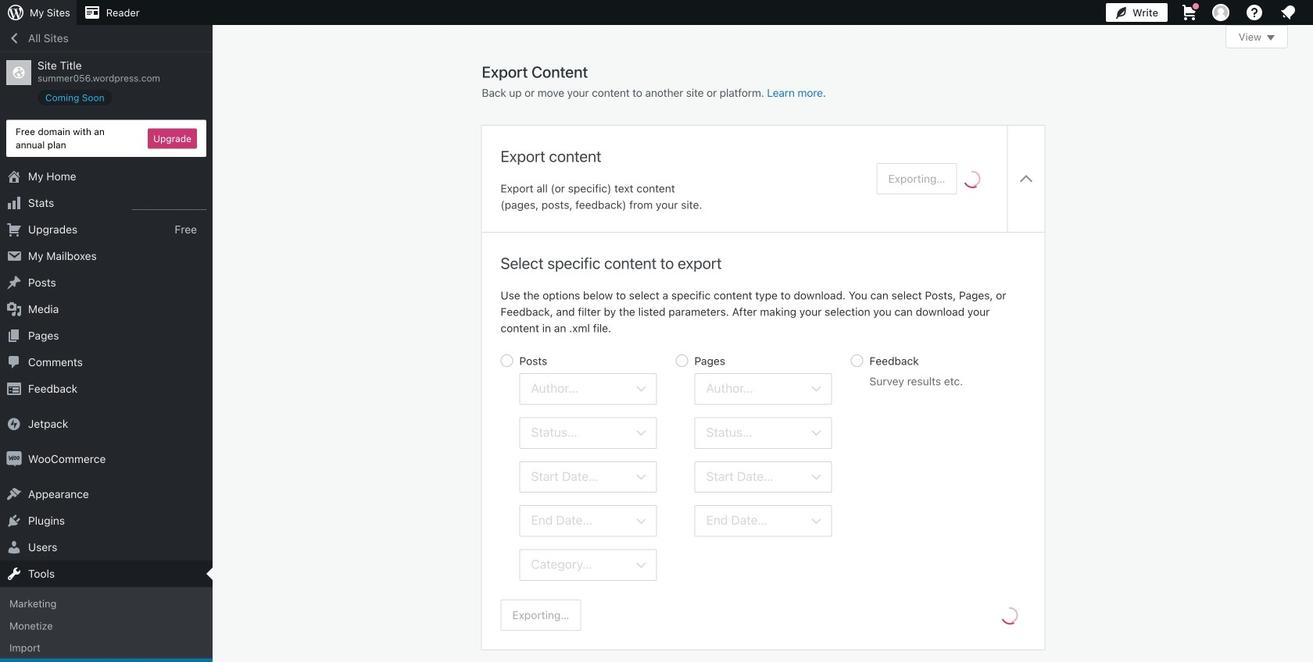 Task type: describe. For each thing, give the bounding box(es) containing it.
highest hourly views 0 image
[[132, 200, 206, 210]]

manage your notifications image
[[1279, 3, 1298, 22]]

closed image
[[1267, 35, 1275, 41]]

2 list item from the top
[[1306, 153, 1313, 226]]

3 list item from the top
[[1306, 226, 1313, 284]]

help image
[[1245, 3, 1264, 22]]

my shopping cart image
[[1180, 3, 1199, 22]]



Task type: vqa. For each thing, say whether or not it's contained in the screenshot.
tagline
no



Task type: locate. For each thing, give the bounding box(es) containing it.
0 vertical spatial img image
[[6, 417, 22, 432]]

img image
[[6, 417, 22, 432], [6, 452, 22, 468]]

list item
[[1306, 80, 1313, 153], [1306, 153, 1313, 226], [1306, 226, 1313, 284]]

None radio
[[501, 355, 513, 367]]

1 img image from the top
[[6, 417, 22, 432]]

my profile image
[[1212, 4, 1230, 21]]

1 vertical spatial img image
[[6, 452, 22, 468]]

main content
[[482, 25, 1288, 650]]

None radio
[[676, 355, 688, 367], [851, 355, 863, 367], [676, 355, 688, 367], [851, 355, 863, 367]]

2 img image from the top
[[6, 452, 22, 468]]

1 list item from the top
[[1306, 80, 1313, 153]]



